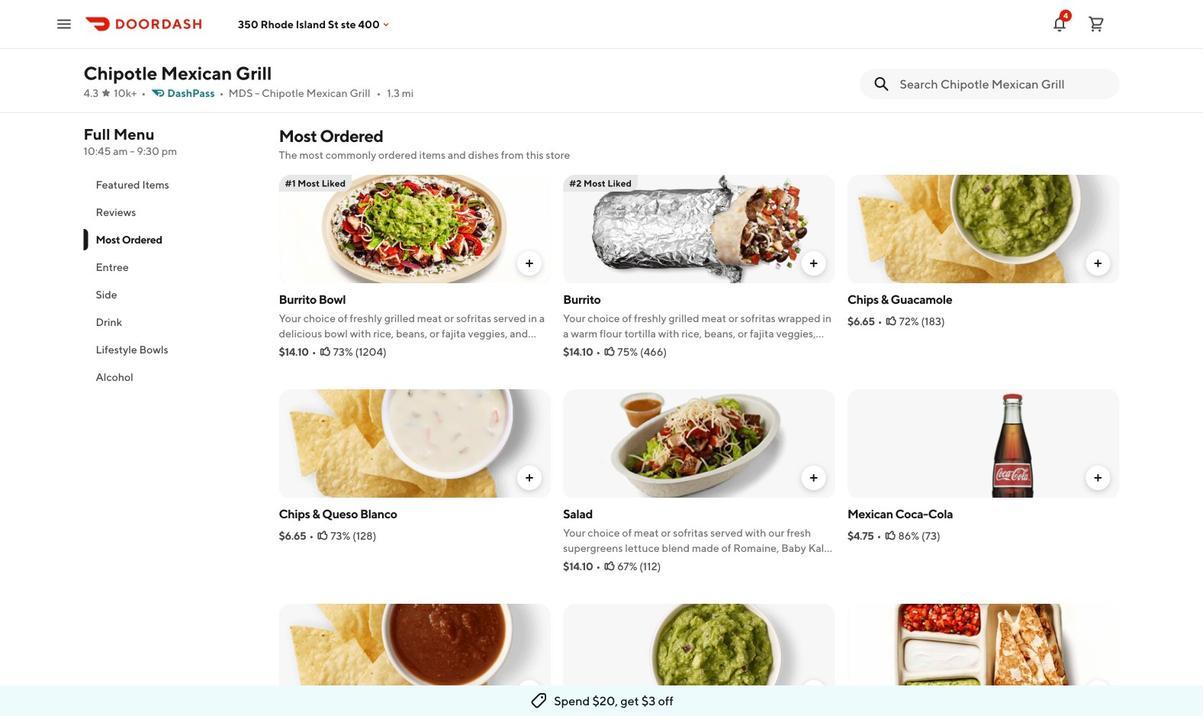 Task type: describe. For each thing, give the bounding box(es) containing it.
add item to cart image for chips & queso blanco image
[[524, 472, 536, 484]]

add item to cart image for burrito bowl image at top left
[[524, 257, 536, 269]]

0 items, open order cart image
[[1088, 15, 1106, 33]]

side of guacamole image
[[564, 604, 836, 712]]

add item to cart image for chips & tomatillo-red chili salsa image
[[524, 686, 536, 699]]

Item Search search field
[[900, 76, 1108, 92]]

burrito image
[[564, 175, 836, 283]]

add item to cart image for chips & guacamole image
[[1093, 257, 1105, 269]]

add item to cart image for quesadilla "image"
[[1093, 686, 1105, 699]]

burrito bowl image
[[279, 175, 551, 283]]

salad image
[[564, 389, 836, 498]]

chips & queso blanco image
[[279, 389, 551, 498]]

open menu image
[[55, 15, 73, 33]]



Task type: locate. For each thing, give the bounding box(es) containing it.
mexican coca-cola image
[[848, 389, 1120, 498]]

add item to cart image for side of guacamole "image"
[[808, 686, 821, 699]]

chips & guacamole image
[[848, 175, 1120, 283]]

1 vertical spatial add item to cart image
[[1093, 472, 1105, 484]]

0 vertical spatial add item to cart image
[[808, 257, 821, 269]]

add item to cart image for mexican coca-cola image
[[1093, 472, 1105, 484]]

add item to cart image for salad 'image'
[[808, 472, 821, 484]]

chips & tomatillo-red chili salsa image
[[279, 604, 551, 712]]

add item to cart image
[[524, 257, 536, 269], [1093, 257, 1105, 269], [524, 472, 536, 484], [808, 472, 821, 484], [524, 686, 536, 699], [808, 686, 821, 699], [1093, 686, 1105, 699]]

1 horizontal spatial add item to cart image
[[1093, 472, 1105, 484]]

add item to cart image for burrito image
[[808, 257, 821, 269]]

notification bell image
[[1051, 15, 1070, 33]]

add item to cart image
[[808, 257, 821, 269], [1093, 472, 1105, 484]]

0 horizontal spatial add item to cart image
[[808, 257, 821, 269]]

quesadilla image
[[848, 604, 1120, 712]]



Task type: vqa. For each thing, say whether or not it's contained in the screenshot.
Notification Bell icon
yes



